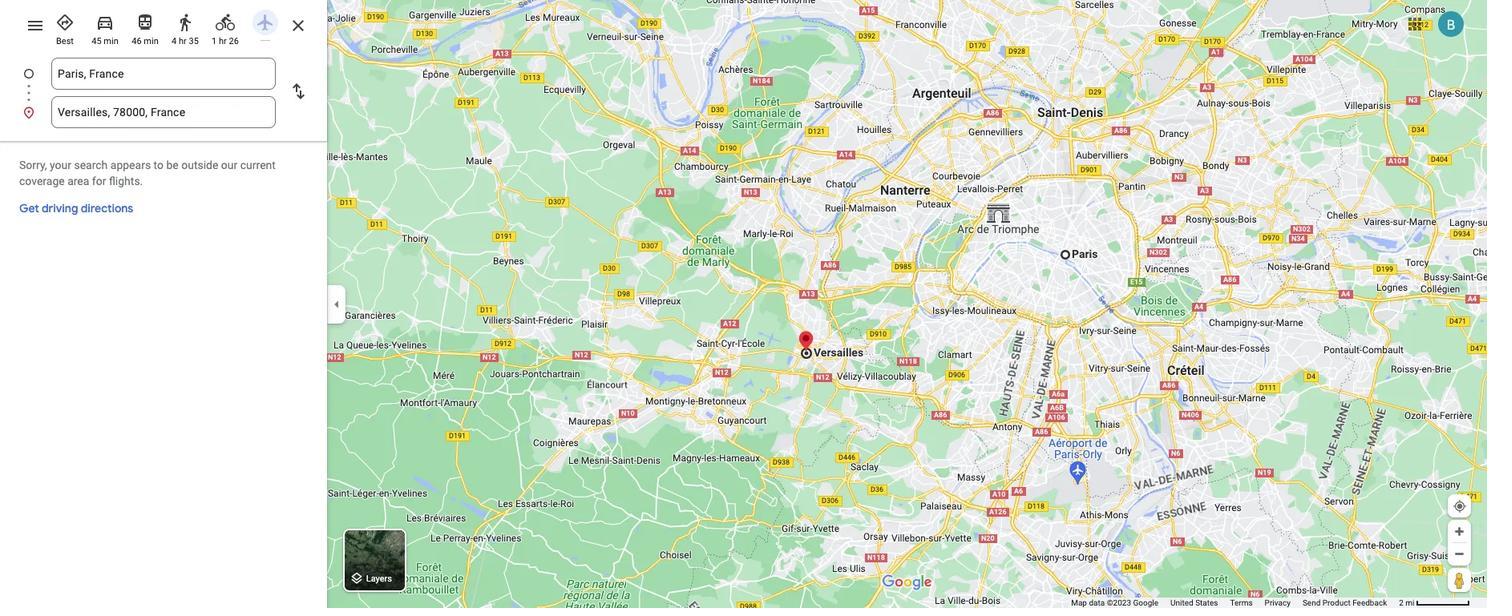 Task type: describe. For each thing, give the bounding box(es) containing it.
outside
[[181, 159, 218, 172]]

layers
[[366, 574, 392, 585]]

map data ©2023 google
[[1071, 599, 1159, 608]]

google account: brad klo  
(klobrad84@gmail.com) image
[[1439, 11, 1464, 37]]

none field destination versailles, 78000, france
[[58, 96, 269, 128]]

map
[[1071, 599, 1087, 608]]

46 min radio
[[128, 6, 162, 47]]

driving image
[[95, 13, 115, 32]]

get driving directions button
[[19, 200, 133, 217]]

google
[[1133, 599, 1159, 608]]

send product feedback button
[[1303, 598, 1387, 609]]

zoom out image
[[1454, 548, 1466, 561]]

search
[[74, 159, 108, 172]]

flights.
[[109, 175, 143, 188]]

2 mi button
[[1399, 599, 1471, 608]]

46
[[132, 36, 142, 47]]

united
[[1171, 599, 1194, 608]]

hr for 4
[[179, 36, 187, 47]]

footer inside google maps element
[[1071, 598, 1399, 609]]

2
[[1399, 599, 1404, 608]]

1 hr 26
[[212, 36, 239, 47]]

directions main content
[[0, 0, 327, 609]]

Best radio
[[48, 6, 82, 47]]

best
[[56, 36, 74, 47]]

google maps element
[[0, 0, 1487, 609]]

4
[[172, 36, 177, 47]]

be
[[166, 159, 179, 172]]

states
[[1196, 599, 1218, 608]]

Destination Versailles, 78000, France field
[[58, 103, 269, 122]]

collapse side panel image
[[328, 295, 346, 313]]

our
[[221, 159, 238, 172]]

driving
[[42, 201, 78, 216]]

45 min radio
[[88, 6, 122, 47]]

45
[[92, 36, 102, 47]]

walking image
[[176, 13, 195, 32]]

united states button
[[1171, 598, 1218, 609]]

for
[[92, 175, 106, 188]]

1
[[212, 36, 217, 47]]

4 hr 35
[[172, 36, 199, 47]]

46 min
[[132, 36, 159, 47]]

directions
[[81, 201, 133, 216]]

mi
[[1406, 599, 1415, 608]]

area
[[67, 175, 89, 188]]

transit image
[[136, 13, 155, 32]]

coverage
[[19, 175, 65, 188]]



Task type: locate. For each thing, give the bounding box(es) containing it.
none field down 4
[[58, 58, 269, 90]]

terms button
[[1231, 598, 1253, 609]]

zoom in image
[[1454, 526, 1466, 538]]

None field
[[58, 58, 269, 90], [58, 96, 269, 128]]

close directions image
[[289, 16, 308, 35]]

1 horizontal spatial min
[[144, 36, 159, 47]]

current
[[240, 159, 276, 172]]

to
[[154, 159, 164, 172]]

sorry, your search appears to be outside our current coverage area for flights.
[[19, 159, 276, 188]]

4 hr 35 radio
[[168, 6, 202, 47]]

reverse starting point and destination image
[[289, 82, 308, 101]]

hr inside 4 hr 35 radio
[[179, 36, 187, 47]]

45 min
[[92, 36, 118, 47]]

data
[[1089, 599, 1105, 608]]

list item down the starting point paris, france field
[[0, 96, 327, 128]]

footer containing map data ©2023 google
[[1071, 598, 1399, 609]]

list
[[0, 58, 327, 128]]

privacy
[[1265, 599, 1291, 608]]

min for 45 min
[[104, 36, 118, 47]]

your
[[50, 159, 71, 172]]

1 horizontal spatial hr
[[219, 36, 227, 47]]

min right 46
[[144, 36, 159, 47]]

hr for 1
[[219, 36, 227, 47]]

list item down 4
[[0, 58, 327, 109]]

None radio
[[249, 6, 282, 41]]

1 list item from the top
[[0, 58, 327, 109]]

list item
[[0, 58, 327, 109], [0, 96, 327, 128]]

35
[[189, 36, 199, 47]]

min
[[104, 36, 118, 47], [144, 36, 159, 47]]

1 none field from the top
[[58, 58, 269, 90]]

hr right 4
[[179, 36, 187, 47]]

Starting point Paris, France field
[[58, 64, 269, 83]]

2 none field from the top
[[58, 96, 269, 128]]

show street view coverage image
[[1448, 569, 1471, 593]]

1 vertical spatial none field
[[58, 96, 269, 128]]

send product feedback
[[1303, 599, 1387, 608]]

min right 45
[[104, 36, 118, 47]]

none field the starting point paris, france
[[58, 58, 269, 90]]

min inside "option"
[[104, 36, 118, 47]]

show your location image
[[1453, 500, 1467, 514]]

0 vertical spatial none field
[[58, 58, 269, 90]]

privacy button
[[1265, 598, 1291, 609]]

send
[[1303, 599, 1321, 608]]

united states
[[1171, 599, 1218, 608]]

0 horizontal spatial min
[[104, 36, 118, 47]]

list inside google maps element
[[0, 58, 327, 128]]

1 hr from the left
[[179, 36, 187, 47]]

product
[[1323, 599, 1351, 608]]

terms
[[1231, 599, 1253, 608]]

none field for 1st list item from the top
[[58, 58, 269, 90]]

hr inside 1 hr 26 option
[[219, 36, 227, 47]]

min for 46 min
[[144, 36, 159, 47]]

0 horizontal spatial hr
[[179, 36, 187, 47]]

hr right '1'
[[219, 36, 227, 47]]

none field for 2nd list item from the top
[[58, 96, 269, 128]]

©2023
[[1107, 599, 1131, 608]]

sorry,
[[19, 159, 47, 172]]

best travel modes image
[[55, 13, 75, 32]]

none field down the starting point paris, france field
[[58, 96, 269, 128]]

hr
[[179, 36, 187, 47], [219, 36, 227, 47]]

26
[[229, 36, 239, 47]]

flights image
[[256, 13, 275, 32]]

2 list item from the top
[[0, 96, 327, 128]]

2 hr from the left
[[219, 36, 227, 47]]

get
[[19, 201, 39, 216]]

footer
[[1071, 598, 1399, 609]]

appears
[[110, 159, 151, 172]]

feedback
[[1353, 599, 1387, 608]]

1 min from the left
[[104, 36, 118, 47]]

2 min from the left
[[144, 36, 159, 47]]

2 mi
[[1399, 599, 1415, 608]]

cycling image
[[216, 13, 235, 32]]

min inside radio
[[144, 36, 159, 47]]

get driving directions
[[19, 201, 133, 216]]

1 hr 26 radio
[[208, 6, 242, 47]]



Task type: vqa. For each thing, say whether or not it's contained in the screenshot.
B6 for Book with lucky2go
no



